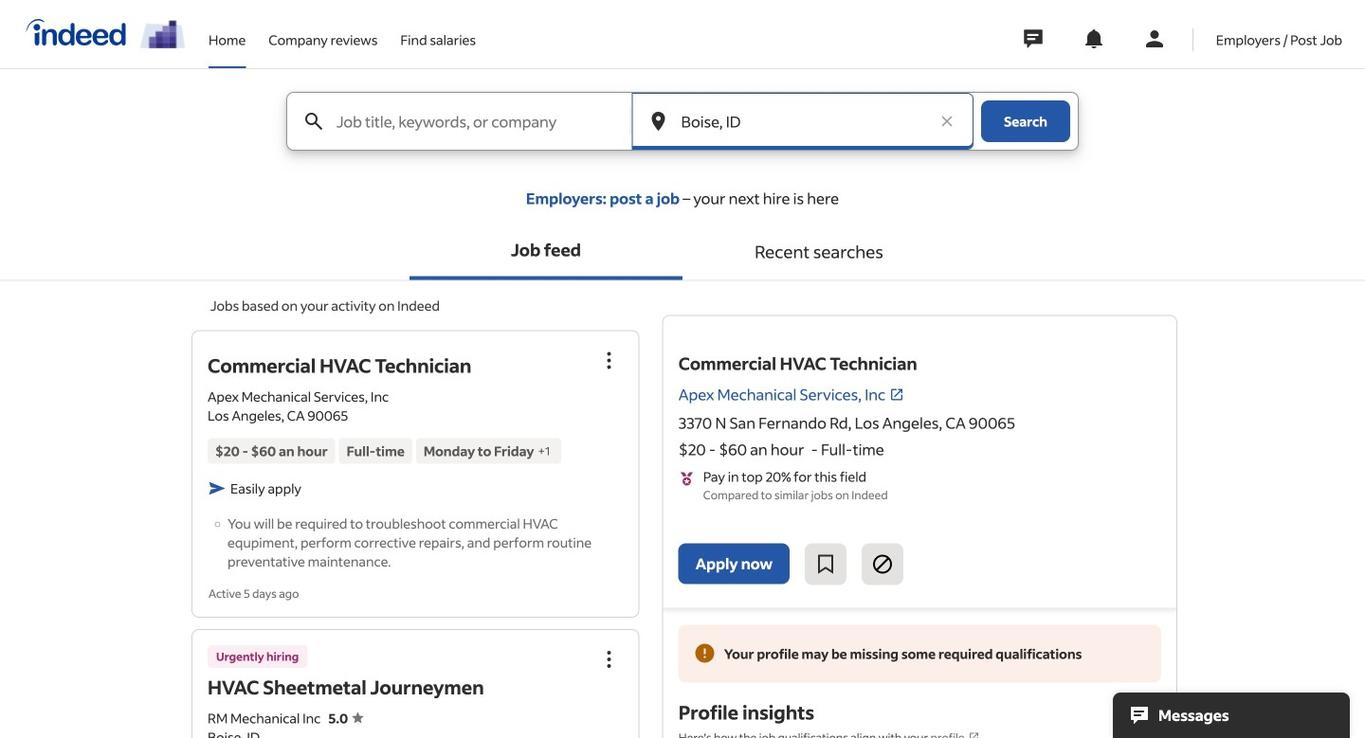 Task type: locate. For each thing, give the bounding box(es) containing it.
None search field
[[271, 92, 1095, 174]]

search: Job title, keywords, or company text field
[[333, 93, 629, 150]]

Edit location text field
[[678, 93, 929, 150]]

clear location input image
[[938, 112, 957, 131]]

save this job image
[[815, 553, 838, 576]]

apex mechanical services, inc (opens in a new tab) image
[[890, 387, 905, 403]]

5.0 out of five stars rating image
[[328, 710, 364, 728]]

not interested image
[[872, 553, 895, 576]]

main content
[[0, 92, 1366, 739]]

tab list
[[0, 223, 1366, 281]]

messages unread count 0 image
[[1021, 20, 1046, 58]]

profile (opens in a new window) image
[[969, 732, 980, 739]]



Task type: vqa. For each thing, say whether or not it's contained in the screenshot.
At Indeed, we're committed to increasing representation of women at all levels of Indeed's global workforce to at least 50% by 2030 image
yes



Task type: describe. For each thing, give the bounding box(es) containing it.
account image
[[1144, 28, 1166, 50]]

job actions for commercial hvac technician is collapsed image
[[598, 350, 621, 372]]

job actions for hvac sheetmetal journeymen is collapsed image
[[598, 649, 621, 672]]

notifications unread count 0 image
[[1083, 28, 1106, 50]]

at indeed, we're committed to increasing representation of women at all levels of indeed's global workforce to at least 50% by 2030 image
[[140, 20, 186, 48]]



